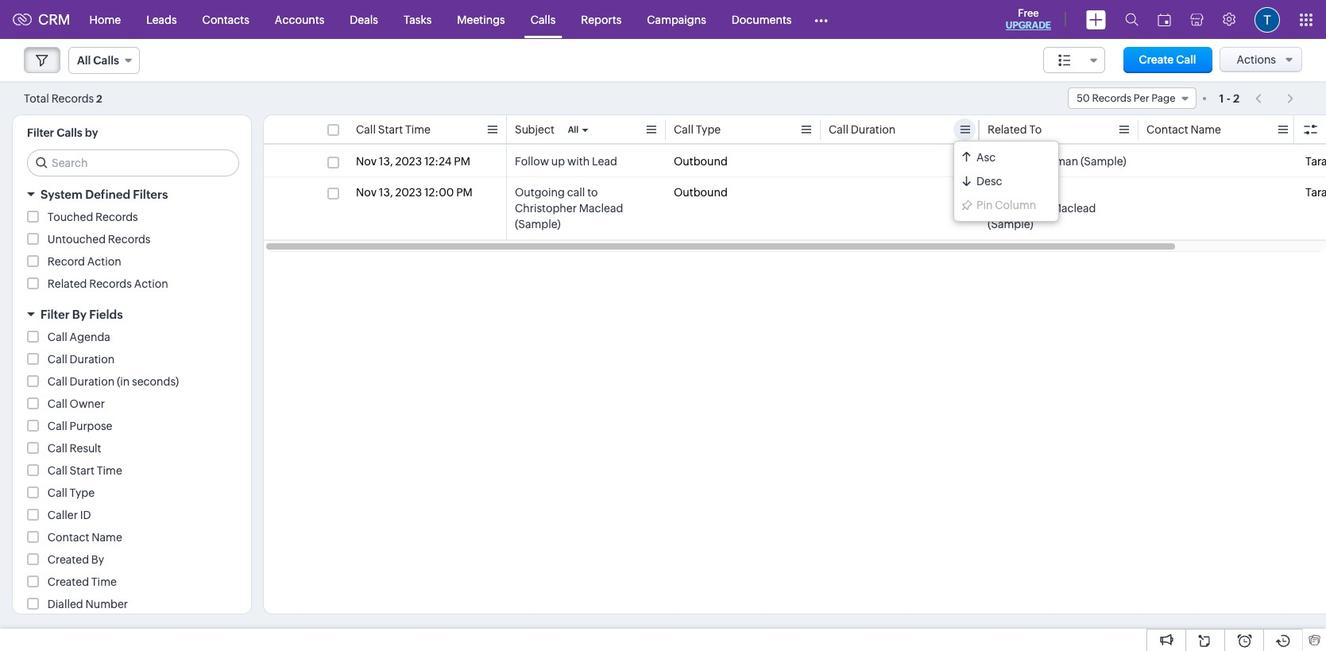 Task type: describe. For each thing, give the bounding box(es) containing it.
touched
[[48, 211, 93, 223]]

create call
[[1140, 53, 1197, 66]]

campaigns link
[[635, 0, 719, 39]]

system defined filters
[[41, 188, 168, 201]]

nov for nov 13, 2023 12:24 pm
[[356, 155, 377, 168]]

2 vertical spatial time
[[91, 576, 117, 588]]

filter calls by
[[27, 126, 98, 139]]

profile image
[[1255, 7, 1281, 32]]

related records action
[[48, 277, 168, 290]]

asc
[[977, 151, 996, 164]]

caller
[[48, 509, 78, 522]]

accounts link
[[262, 0, 337, 39]]

all calls
[[77, 54, 119, 67]]

touched records
[[48, 211, 138, 223]]

crm
[[38, 11, 70, 28]]

1 horizontal spatial call duration
[[829, 123, 896, 136]]

outgoing
[[515, 186, 565, 199]]

0 horizontal spatial start
[[70, 464, 95, 477]]

system defined filters button
[[13, 180, 251, 208]]

untouched
[[48, 233, 106, 246]]

number
[[85, 598, 128, 611]]

to
[[1030, 123, 1042, 136]]

nov 13, 2023 12:24 pm
[[356, 155, 471, 168]]

create call button
[[1124, 47, 1213, 73]]

crm link
[[13, 11, 70, 28]]

call
[[567, 186, 585, 199]]

tara for chau kitzman (sample)
[[1306, 155, 1327, 168]]

row group containing nov 13, 2023 12:24 pm
[[264, 146, 1327, 240]]

1 horizontal spatial start
[[378, 123, 403, 136]]

create
[[1140, 53, 1175, 66]]

campaigns
[[647, 13, 707, 26]]

records for related
[[89, 277, 132, 290]]

calls link
[[518, 0, 569, 39]]

pm for nov 13, 2023 12:00 pm
[[457, 186, 473, 199]]

maclead inside "outgoing call to christopher maclead (sample)"
[[579, 202, 624, 215]]

outbound for outgoing call to christopher maclead (sample)
[[674, 186, 728, 199]]

by
[[85, 126, 98, 139]]

outbound for follow up with lead
[[674, 155, 728, 168]]

call inside button
[[1177, 53, 1197, 66]]

leads link
[[134, 0, 190, 39]]

13, for nov 13, 2023 12:24 pm
[[379, 155, 393, 168]]

chau kitzman (sample) link
[[988, 153, 1127, 169]]

total records 2
[[24, 92, 102, 105]]

call 
[[1306, 123, 1327, 136]]

1 horizontal spatial call type
[[674, 123, 721, 136]]

create menu element
[[1077, 0, 1116, 39]]

reports
[[581, 13, 622, 26]]

desc
[[977, 175, 1003, 188]]

to
[[588, 186, 598, 199]]

christopher inside christopher maclead (sample)
[[988, 202, 1050, 215]]

(in
[[117, 375, 130, 388]]

contacts link
[[190, 0, 262, 39]]

chau
[[1007, 155, 1035, 168]]

(sample) inside "outgoing call to christopher maclead (sample)"
[[515, 218, 561, 231]]

created time
[[48, 576, 117, 588]]

calls for filter calls by
[[57, 126, 82, 139]]

by for filter
[[72, 308, 87, 321]]

page
[[1152, 92, 1176, 104]]

0 vertical spatial contact name
[[1147, 123, 1222, 136]]

filter for filter calls by
[[27, 126, 54, 139]]

filter by fields
[[41, 308, 123, 321]]

1 - 2
[[1220, 92, 1240, 105]]

purpose
[[70, 420, 112, 433]]

(sample) for christopher maclead (sample)
[[988, 218, 1034, 231]]

fields
[[89, 308, 123, 321]]

upgrade
[[1006, 20, 1052, 31]]

size image
[[1059, 53, 1072, 68]]

tasks link
[[391, 0, 445, 39]]

records for total
[[51, 92, 94, 105]]

maclead inside christopher maclead (sample)
[[1052, 202, 1097, 215]]

nov for nov 13, 2023 12:00 pm
[[356, 186, 377, 199]]

all for all calls
[[77, 54, 91, 67]]

record action
[[48, 255, 121, 268]]

0 vertical spatial type
[[696, 123, 721, 136]]

1 vertical spatial time
[[97, 464, 122, 477]]

12:00
[[424, 186, 454, 199]]

nov 13, 2023 12:00 pm
[[356, 186, 473, 199]]

chau kitzman (sample)
[[1007, 155, 1127, 168]]

1 vertical spatial contact name
[[48, 531, 122, 544]]

call purpose
[[48, 420, 112, 433]]

calendar image
[[1158, 13, 1172, 26]]

agenda
[[70, 331, 110, 343]]

per
[[1134, 92, 1150, 104]]

All Calls field
[[68, 47, 140, 74]]

0 vertical spatial contact
[[1147, 123, 1189, 136]]

follow up with lead link
[[515, 153, 618, 169]]

call duration (in seconds)
[[48, 375, 179, 388]]

christopher inside "outgoing call to christopher maclead (sample)"
[[515, 202, 577, 215]]

create menu image
[[1087, 10, 1107, 29]]

2023 for 12:24
[[395, 155, 422, 168]]

1 vertical spatial call type
[[48, 487, 95, 499]]

50
[[1077, 92, 1091, 104]]

seconds)
[[132, 375, 179, 388]]

1 vertical spatial contact
[[48, 531, 89, 544]]

total
[[24, 92, 49, 105]]

free
[[1019, 7, 1040, 19]]

by for created
[[91, 553, 104, 566]]

up
[[552, 155, 565, 168]]

calls for all calls
[[93, 54, 119, 67]]

id
[[80, 509, 91, 522]]

0 vertical spatial time
[[405, 123, 431, 136]]

actions
[[1237, 53, 1277, 66]]



Task type: locate. For each thing, give the bounding box(es) containing it.
pm right 12:24
[[454, 155, 471, 168]]

records for touched
[[95, 211, 138, 223]]

duration
[[851, 123, 896, 136], [70, 353, 115, 366], [70, 375, 115, 388]]

dialled
[[48, 598, 83, 611]]

2023
[[395, 155, 422, 168], [395, 186, 422, 199]]

profile element
[[1246, 0, 1290, 39]]

result
[[70, 442, 101, 455]]

calls left by
[[57, 126, 82, 139]]

call owner
[[48, 398, 105, 410]]

Search text field
[[28, 150, 239, 176]]

tara for christopher maclead (sample)
[[1306, 186, 1327, 199]]

2 outbound from the top
[[674, 186, 728, 199]]

13,
[[379, 155, 393, 168], [379, 186, 393, 199]]

1 13, from the top
[[379, 155, 393, 168]]

created for created by
[[48, 553, 89, 566]]

2 christopher from the left
[[988, 202, 1050, 215]]

all inside field
[[77, 54, 91, 67]]

1 horizontal spatial all
[[568, 125, 579, 134]]

1 vertical spatial created
[[48, 576, 89, 588]]

christopher
[[515, 202, 577, 215], [988, 202, 1050, 215]]

records up filter calls by
[[51, 92, 94, 105]]

christopher down desc at top right
[[988, 202, 1050, 215]]

dialled number
[[48, 598, 128, 611]]

documents link
[[719, 0, 805, 39]]

1 vertical spatial call duration
[[48, 353, 115, 366]]

system
[[41, 188, 83, 201]]

time down result
[[97, 464, 122, 477]]

0 vertical spatial calls
[[531, 13, 556, 26]]

start
[[378, 123, 403, 136], [70, 464, 95, 477]]

calls down home link
[[93, 54, 119, 67]]

1 vertical spatial outbound
[[674, 186, 728, 199]]

1 maclead from the left
[[579, 202, 624, 215]]

name down 1
[[1191, 123, 1222, 136]]

1 vertical spatial 13,
[[379, 186, 393, 199]]

kitzman
[[1037, 155, 1079, 168]]

2 inside the total records 2
[[96, 93, 102, 105]]

contacts
[[202, 13, 250, 26]]

time
[[405, 123, 431, 136], [97, 464, 122, 477], [91, 576, 117, 588]]

accounts
[[275, 13, 325, 26]]

1 outbound from the top
[[674, 155, 728, 168]]

all for all
[[568, 125, 579, 134]]

records for 50
[[1093, 92, 1132, 104]]

(sample) inside christopher maclead (sample)
[[988, 218, 1034, 231]]

call start time up 'nov 13, 2023 12:24 pm'
[[356, 123, 431, 136]]

2
[[1234, 92, 1240, 105], [96, 93, 102, 105]]

1 horizontal spatial maclead
[[1052, 202, 1097, 215]]

records down the "touched records"
[[108, 233, 151, 246]]

pm for nov 13, 2023 12:24 pm
[[454, 155, 471, 168]]

related for related to
[[988, 123, 1028, 136]]

start up 'nov 13, 2023 12:24 pm'
[[378, 123, 403, 136]]

untouched records
[[48, 233, 151, 246]]

1 horizontal spatial christopher
[[988, 202, 1050, 215]]

pm right the 12:00
[[457, 186, 473, 199]]

deals link
[[337, 0, 391, 39]]

records up fields
[[89, 277, 132, 290]]

christopher down outgoing
[[515, 202, 577, 215]]

0 horizontal spatial all
[[77, 54, 91, 67]]

2 13, from the top
[[379, 186, 393, 199]]

0 horizontal spatial call start time
[[48, 464, 122, 477]]

1 horizontal spatial (sample)
[[988, 218, 1034, 231]]

home link
[[77, 0, 134, 39]]

(sample)
[[1081, 155, 1127, 168], [515, 218, 561, 231], [988, 218, 1034, 231]]

meetings
[[457, 13, 505, 26]]

pm
[[454, 155, 471, 168], [457, 186, 473, 199]]

related for related records action
[[48, 277, 87, 290]]

0 vertical spatial name
[[1191, 123, 1222, 136]]

0 horizontal spatial (sample)
[[515, 218, 561, 231]]

records for untouched
[[108, 233, 151, 246]]

1 horizontal spatial 2
[[1234, 92, 1240, 105]]

0 vertical spatial call type
[[674, 123, 721, 136]]

tasks
[[404, 13, 432, 26]]

column
[[996, 199, 1037, 211]]

filter up call agenda
[[41, 308, 70, 321]]

0 horizontal spatial calls
[[57, 126, 82, 139]]

defined
[[85, 188, 130, 201]]

0 vertical spatial all
[[77, 54, 91, 67]]

by up call agenda
[[72, 308, 87, 321]]

2 maclead from the left
[[1052, 202, 1097, 215]]

start down result
[[70, 464, 95, 477]]

1 vertical spatial call start time
[[48, 464, 122, 477]]

0 horizontal spatial maclead
[[579, 202, 624, 215]]

0 horizontal spatial call type
[[48, 487, 95, 499]]

1 2023 from the top
[[395, 155, 422, 168]]

0 vertical spatial created
[[48, 553, 89, 566]]

13, down 'nov 13, 2023 12:24 pm'
[[379, 186, 393, 199]]

outgoing call to christopher maclead (sample)
[[515, 186, 624, 231]]

calls inside field
[[93, 54, 119, 67]]

by inside dropdown button
[[72, 308, 87, 321]]

0 vertical spatial 2023
[[395, 155, 422, 168]]

outgoing call to christopher maclead (sample) link
[[515, 184, 658, 232]]

2 nov from the top
[[356, 186, 377, 199]]

1
[[1220, 92, 1225, 105]]

12:24
[[424, 155, 452, 168]]

name
[[1191, 123, 1222, 136], [92, 531, 122, 544]]

created for created time
[[48, 576, 89, 588]]

row group
[[264, 146, 1327, 240]]

records
[[51, 92, 94, 105], [1093, 92, 1132, 104], [95, 211, 138, 223], [108, 233, 151, 246], [89, 277, 132, 290]]

2023 left the 12:00
[[395, 186, 422, 199]]

records inside field
[[1093, 92, 1132, 104]]

Other Modules field
[[805, 7, 839, 32]]

1 horizontal spatial contact name
[[1147, 123, 1222, 136]]

follow
[[515, 155, 549, 168]]

free upgrade
[[1006, 7, 1052, 31]]

follow up with lead
[[515, 155, 618, 168]]

search image
[[1126, 13, 1139, 26]]

filter inside dropdown button
[[41, 308, 70, 321]]

2 horizontal spatial (sample)
[[1081, 155, 1127, 168]]

0 vertical spatial by
[[72, 308, 87, 321]]

0 horizontal spatial contact name
[[48, 531, 122, 544]]

caller id
[[48, 509, 91, 522]]

2 created from the top
[[48, 576, 89, 588]]

created by
[[48, 553, 104, 566]]

(sample) down outgoing
[[515, 218, 561, 231]]

created up dialled
[[48, 576, 89, 588]]

0 horizontal spatial related
[[48, 277, 87, 290]]

1 vertical spatial name
[[92, 531, 122, 544]]

0 horizontal spatial call duration
[[48, 353, 115, 366]]

50 Records Per Page field
[[1069, 87, 1197, 109]]

subject
[[515, 123, 555, 136]]

contact name down id
[[48, 531, 122, 544]]

1 nov from the top
[[356, 155, 377, 168]]

name up 'created by'
[[92, 531, 122, 544]]

0 vertical spatial start
[[378, 123, 403, 136]]

1 vertical spatial by
[[91, 553, 104, 566]]

call start time down result
[[48, 464, 122, 477]]

filter by fields button
[[13, 301, 251, 328]]

13, up nov 13, 2023 12:00 pm
[[379, 155, 393, 168]]

related down record
[[48, 277, 87, 290]]

1 vertical spatial filter
[[41, 308, 70, 321]]

all
[[77, 54, 91, 67], [568, 125, 579, 134]]

1 horizontal spatial related
[[988, 123, 1028, 136]]

deals
[[350, 13, 378, 26]]

leads
[[146, 13, 177, 26]]

1 vertical spatial 2023
[[395, 186, 422, 199]]

2 horizontal spatial calls
[[531, 13, 556, 26]]

records down "defined"
[[95, 211, 138, 223]]

contact
[[1147, 123, 1189, 136], [48, 531, 89, 544]]

0 vertical spatial pm
[[454, 155, 471, 168]]

2 up by
[[96, 93, 102, 105]]

navigation
[[1248, 87, 1303, 110]]

1 horizontal spatial name
[[1191, 123, 1222, 136]]

1 horizontal spatial call start time
[[356, 123, 431, 136]]

0 vertical spatial nov
[[356, 155, 377, 168]]

0 horizontal spatial contact
[[48, 531, 89, 544]]

(sample) for chau kitzman (sample)
[[1081, 155, 1127, 168]]

all up with
[[568, 125, 579, 134]]

call
[[1177, 53, 1197, 66], [356, 123, 376, 136], [674, 123, 694, 136], [829, 123, 849, 136], [1306, 123, 1326, 136], [48, 331, 67, 343], [48, 353, 67, 366], [48, 375, 67, 388], [48, 398, 67, 410], [48, 420, 67, 433], [48, 442, 67, 455], [48, 464, 67, 477], [48, 487, 67, 499]]

0 horizontal spatial by
[[72, 308, 87, 321]]

-
[[1227, 92, 1231, 105]]

1 vertical spatial duration
[[70, 353, 115, 366]]

2 for 1 - 2
[[1234, 92, 1240, 105]]

13, for nov 13, 2023 12:00 pm
[[379, 186, 393, 199]]

1 vertical spatial all
[[568, 125, 579, 134]]

reports link
[[569, 0, 635, 39]]

1 vertical spatial related
[[48, 277, 87, 290]]

0 horizontal spatial christopher
[[515, 202, 577, 215]]

(sample) right kitzman
[[1081, 155, 1127, 168]]

call type
[[674, 123, 721, 136], [48, 487, 95, 499]]

0 horizontal spatial name
[[92, 531, 122, 544]]

2 vertical spatial duration
[[70, 375, 115, 388]]

tara
[[1306, 155, 1327, 168], [1306, 186, 1327, 199]]

nov up nov 13, 2023 12:00 pm
[[356, 155, 377, 168]]

action up related records action
[[87, 255, 121, 268]]

filters
[[133, 188, 168, 201]]

maclead down to
[[579, 202, 624, 215]]

lead
[[592, 155, 618, 168]]

1 vertical spatial calls
[[93, 54, 119, 67]]

0 vertical spatial duration
[[851, 123, 896, 136]]

records right 50
[[1093, 92, 1132, 104]]

related left 'to'
[[988, 123, 1028, 136]]

0 vertical spatial 13,
[[379, 155, 393, 168]]

1 created from the top
[[48, 553, 89, 566]]

1 horizontal spatial by
[[91, 553, 104, 566]]

calls left reports
[[531, 13, 556, 26]]

call agenda
[[48, 331, 110, 343]]

1 tara from the top
[[1306, 155, 1327, 168]]

meetings link
[[445, 0, 518, 39]]

1 vertical spatial type
[[70, 487, 95, 499]]

2 vertical spatial calls
[[57, 126, 82, 139]]

contact name down page
[[1147, 123, 1222, 136]]

0 horizontal spatial action
[[87, 255, 121, 268]]

0 vertical spatial tara
[[1306, 155, 1327, 168]]

christopher maclead (sample)
[[988, 202, 1097, 231]]

1 vertical spatial action
[[134, 277, 168, 290]]

2 right - at top
[[1234, 92, 1240, 105]]

contact down page
[[1147, 123, 1189, 136]]

time up 'nov 13, 2023 12:24 pm'
[[405, 123, 431, 136]]

2 for total records 2
[[96, 93, 102, 105]]

1 vertical spatial start
[[70, 464, 95, 477]]

0 vertical spatial call duration
[[829, 123, 896, 136]]

1 horizontal spatial type
[[696, 123, 721, 136]]

by up created time
[[91, 553, 104, 566]]

None field
[[1044, 47, 1106, 73]]

pin column
[[977, 199, 1037, 211]]

record
[[48, 255, 85, 268]]

50 records per page
[[1077, 92, 1176, 104]]

0 vertical spatial call start time
[[356, 123, 431, 136]]

1 vertical spatial nov
[[356, 186, 377, 199]]

time up number
[[91, 576, 117, 588]]

2 2023 from the top
[[395, 186, 422, 199]]

christopher maclead (sample) link
[[988, 184, 1131, 232]]

0 vertical spatial outbound
[[674, 155, 728, 168]]

1 christopher from the left
[[515, 202, 577, 215]]

0 vertical spatial filter
[[27, 126, 54, 139]]

filter for filter by fields
[[41, 308, 70, 321]]

pin
[[977, 199, 993, 211]]

all up the total records 2
[[77, 54, 91, 67]]

by
[[72, 308, 87, 321], [91, 553, 104, 566]]

0 horizontal spatial 2
[[96, 93, 102, 105]]

0 horizontal spatial type
[[70, 487, 95, 499]]

contact name
[[1147, 123, 1222, 136], [48, 531, 122, 544]]

documents
[[732, 13, 792, 26]]

1 vertical spatial tara
[[1306, 186, 1327, 199]]

search element
[[1116, 0, 1149, 39]]

maclead down chau kitzman (sample)
[[1052, 202, 1097, 215]]

filter down total
[[27, 126, 54, 139]]

1 horizontal spatial calls
[[93, 54, 119, 67]]

filter
[[27, 126, 54, 139], [41, 308, 70, 321]]

nov down 'nov 13, 2023 12:24 pm'
[[356, 186, 377, 199]]

1 horizontal spatial contact
[[1147, 123, 1189, 136]]

with
[[568, 155, 590, 168]]

(sample) down the pin column
[[988, 218, 1034, 231]]

2023 left 12:24
[[395, 155, 422, 168]]

created up created time
[[48, 553, 89, 566]]

call result
[[48, 442, 101, 455]]

contact down caller id
[[48, 531, 89, 544]]

action up filter by fields dropdown button
[[134, 277, 168, 290]]

2 tara from the top
[[1306, 186, 1327, 199]]

related to
[[988, 123, 1042, 136]]

0 vertical spatial action
[[87, 255, 121, 268]]

type
[[696, 123, 721, 136], [70, 487, 95, 499]]

home
[[90, 13, 121, 26]]

2023 for 12:00
[[395, 186, 422, 199]]

1 horizontal spatial action
[[134, 277, 168, 290]]

1 vertical spatial pm
[[457, 186, 473, 199]]

owner
[[70, 398, 105, 410]]

0 vertical spatial related
[[988, 123, 1028, 136]]



Task type: vqa. For each thing, say whether or not it's contained in the screenshot.
upcoming
no



